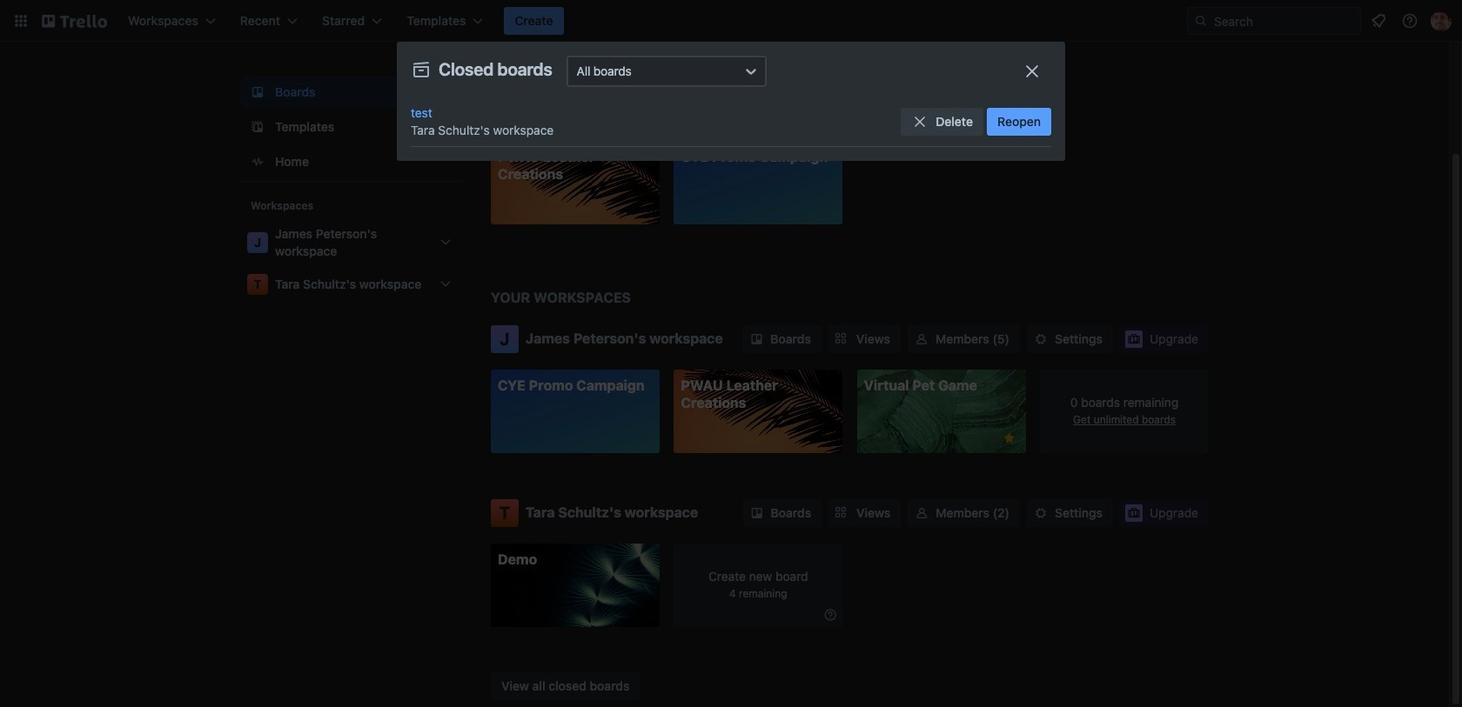 Task type: locate. For each thing, give the bounding box(es) containing it.
Search field
[[1187, 7, 1362, 35]]

0 horizontal spatial sm image
[[913, 331, 931, 348]]

board image
[[247, 82, 268, 103]]

1 sm image from the left
[[913, 331, 931, 348]]

sm image
[[913, 331, 931, 348], [1033, 331, 1050, 348]]

james peterson (jamespeterson93) image
[[1431, 10, 1452, 31]]

1 horizontal spatial sm image
[[1033, 331, 1050, 348]]

primary element
[[0, 0, 1463, 42]]

2 sm image from the left
[[1033, 331, 1050, 348]]

open information menu image
[[1402, 12, 1419, 30]]

template board image
[[247, 117, 268, 138]]

sm image
[[748, 331, 766, 348], [748, 504, 766, 522], [913, 504, 931, 522], [1033, 504, 1050, 522], [822, 606, 839, 624]]



Task type: vqa. For each thing, say whether or not it's contained in the screenshot.
John Smith (johnsmith38824343) icon
no



Task type: describe. For each thing, give the bounding box(es) containing it.
0 notifications image
[[1369, 10, 1389, 31]]

search image
[[1194, 14, 1208, 28]]

home image
[[247, 151, 268, 172]]



